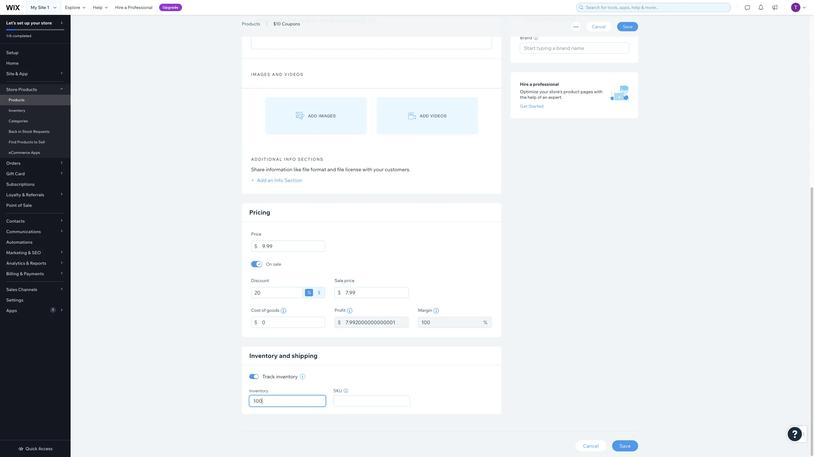 Task type: vqa. For each thing, say whether or not it's contained in the screenshot.
first for from the left
yes



Task type: describe. For each thing, give the bounding box(es) containing it.
1 horizontal spatial your
[[373, 166, 384, 173]]

a inside false text field
[[284, 17, 287, 23]]

store products button
[[0, 84, 71, 95]]

0 horizontal spatial 1
[[47, 5, 49, 10]]

site & app button
[[0, 68, 71, 79]]

add for add videos
[[420, 114, 429, 118]]

products left (default
[[524, 16, 545, 22]]

orders button
[[0, 158, 71, 168]]

Search for tools, apps, help & more... field
[[584, 3, 729, 12]]

sale inside sidebar element
[[23, 203, 32, 208]]

home link
[[0, 58, 71, 68]]

sku
[[333, 388, 342, 394]]

back in stock requests link
[[0, 126, 71, 137]]

goods
[[267, 308, 279, 313]]

profit
[[335, 308, 346, 313]]

seo
[[32, 250, 41, 256]]

add for add images
[[308, 114, 317, 118]]

false text field
[[251, 14, 492, 49]]

products (default rate)
[[524, 16, 576, 22]]

brand
[[520, 35, 532, 41]]

cost of goods
[[251, 308, 279, 313]]

access
[[38, 446, 53, 452]]

sell
[[38, 140, 45, 144]]

automations
[[6, 239, 32, 245]]

sale
[[273, 261, 281, 267]]

quick access
[[25, 446, 53, 452]]

channels
[[18, 287, 37, 292]]

information
[[266, 166, 293, 173]]

1 horizontal spatial %
[[484, 319, 488, 326]]

& for analytics
[[26, 260, 29, 266]]

in
[[18, 129, 21, 134]]

add videos
[[420, 114, 447, 118]]

of for cost of goods
[[262, 308, 266, 313]]

store inside false text field
[[329, 17, 341, 23]]

products down store
[[9, 98, 25, 102]]

1/6
[[6, 33, 12, 38]]

back in stock requests
[[9, 129, 50, 134]]

communications button
[[0, 226, 71, 237]]

1 vertical spatial save button
[[612, 440, 638, 452]]

& for billing
[[20, 271, 23, 277]]

images
[[319, 114, 336, 118]]

& for marketing
[[28, 250, 31, 256]]

expert.
[[549, 94, 563, 100]]

hire a professional
[[520, 81, 559, 87]]

your inside optimize your store's product pages with the help of an expert.
[[539, 89, 549, 94]]

orders
[[6, 160, 21, 166]]

explore
[[65, 5, 80, 10]]

1 vertical spatial inventory
[[249, 352, 278, 360]]

a for hire a professional
[[530, 81, 532, 87]]

upgrade button
[[159, 4, 182, 11]]

videos icon image
[[408, 112, 416, 120]]

with inside optimize your store's product pages with the help of an expert.
[[594, 89, 603, 94]]

yourself
[[264, 17, 283, 23]]

marketing
[[6, 250, 27, 256]]

info tooltip image for profit
[[347, 308, 353, 314]]

home
[[6, 60, 19, 66]]

$ text field
[[346, 287, 409, 298]]

hire a professional
[[115, 5, 153, 10]]

only
[[350, 17, 360, 23]]

discount
[[251, 278, 269, 283]]

categories
[[9, 119, 28, 123]]

(default
[[546, 16, 564, 22]]

gift card button
[[0, 168, 71, 179]]

margin
[[418, 308, 432, 313]]

back
[[9, 129, 17, 134]]

add an info section
[[256, 177, 302, 183]]

store products
[[6, 87, 37, 92]]

hire for hire a professional
[[520, 81, 529, 87]]

additional info sections
[[251, 157, 324, 162]]

find products to sell link
[[0, 137, 71, 147]]

sales channels button
[[0, 284, 71, 295]]

my
[[31, 5, 37, 10]]

stock
[[22, 129, 32, 134]]

videos
[[284, 72, 304, 77]]

license
[[345, 166, 361, 173]]

price
[[344, 278, 355, 283]]

and for videos
[[272, 72, 283, 77]]

1 vertical spatial cancel button
[[576, 440, 606, 452]]

rate)
[[565, 16, 576, 22]]

help
[[93, 5, 102, 10]]

analytics & reports button
[[0, 258, 71, 269]]

0 horizontal spatial an
[[268, 177, 273, 183]]

analytics & reports
[[6, 260, 46, 266]]

my site 1
[[31, 5, 49, 10]]

1 for from the left
[[312, 17, 319, 23]]

info tooltip image for margin
[[433, 308, 439, 314]]

1 vertical spatial and
[[327, 166, 336, 173]]

1/6 completed
[[6, 33, 31, 38]]

inventory inside sidebar element
[[9, 108, 25, 113]]

shipping
[[292, 352, 318, 360]]

of inside optimize your store's product pages with the help of an expert.
[[538, 94, 542, 100]]

2 for from the left
[[342, 17, 349, 23]]

info
[[274, 177, 283, 183]]

store inside sidebar element
[[41, 20, 52, 26]]

products left yourself
[[242, 21, 260, 27]]

product
[[564, 89, 580, 94]]

apps inside "link"
[[31, 150, 40, 155]]

customers.
[[385, 166, 410, 173]]

store's
[[549, 89, 563, 94]]

help button
[[89, 0, 111, 15]]

communications
[[6, 229, 41, 234]]

0 vertical spatial cancel
[[592, 24, 606, 29]]

0 vertical spatial cancel button
[[587, 22, 612, 31]]

1 horizontal spatial $10
[[273, 21, 281, 27]]

sales channels
[[6, 287, 37, 292]]

store
[[6, 87, 17, 92]]

help
[[528, 94, 537, 100]]

contacts button
[[0, 216, 71, 226]]

marketing & seo
[[6, 250, 41, 256]]



Task type: locate. For each thing, give the bounding box(es) containing it.
settings link
[[0, 295, 71, 305]]

sale left price
[[335, 278, 343, 283]]

& right loyalty at the left of the page
[[22, 192, 25, 198]]

requests
[[33, 129, 50, 134]]

share
[[251, 166, 265, 173]]

0 vertical spatial save button
[[617, 22, 638, 31]]

price
[[251, 231, 261, 237]]

info tooltip image
[[347, 308, 353, 314], [433, 308, 439, 314]]

let's set up your store
[[6, 20, 52, 26]]

0 vertical spatial site
[[38, 5, 46, 10]]

gallery image
[[296, 112, 304, 120]]

apps
[[31, 150, 40, 155], [6, 308, 17, 313]]

get for get started
[[520, 103, 528, 109]]

1 horizontal spatial info tooltip image
[[433, 308, 439, 314]]

& for site
[[15, 71, 18, 76]]

sale down loyalty & referrals
[[23, 203, 32, 208]]

1 horizontal spatial apps
[[31, 150, 40, 155]]

2 vertical spatial and
[[279, 352, 290, 360]]

loyalty & referrals
[[6, 192, 44, 198]]

an inside optimize your store's product pages with the help of an expert.
[[543, 94, 548, 100]]

1 horizontal spatial sale
[[335, 278, 343, 283]]

None text field
[[262, 241, 325, 252], [251, 287, 303, 298], [262, 241, 325, 252], [251, 287, 303, 298]]

1 horizontal spatial add
[[420, 114, 429, 118]]

optimize
[[520, 89, 539, 94]]

& inside "popup button"
[[20, 271, 23, 277]]

0 horizontal spatial hire
[[115, 5, 124, 10]]

0 horizontal spatial apps
[[6, 308, 17, 313]]

point
[[6, 203, 17, 208]]

0 horizontal spatial a
[[124, 5, 127, 10]]

1 horizontal spatial 1
[[52, 308, 54, 312]]

of for point of sale
[[18, 203, 22, 208]]

0 vertical spatial products link
[[239, 21, 263, 27]]

1 horizontal spatial a
[[284, 17, 287, 23]]

and for shipping
[[279, 352, 290, 360]]

0 vertical spatial with
[[594, 89, 603, 94]]

hire up 'optimize'
[[520, 81, 529, 87]]

a for hire a professional
[[124, 5, 127, 10]]

products link down store products
[[0, 95, 71, 105]]

2 vertical spatial of
[[262, 308, 266, 313]]

referrals
[[26, 192, 44, 198]]

None field
[[336, 396, 408, 406]]

site down home
[[6, 71, 14, 76]]

products inside popup button
[[18, 87, 37, 92]]

format
[[311, 166, 326, 173]]

%
[[308, 290, 311, 295], [484, 319, 488, 326]]

credit
[[297, 17, 311, 23]]

a
[[124, 5, 127, 10], [284, 17, 287, 23], [530, 81, 532, 87]]

info
[[284, 157, 296, 162]]

get for get yourself a $10 credit for this store for only $7.99!!
[[255, 17, 263, 23]]

2 horizontal spatial a
[[530, 81, 532, 87]]

1 add from the left
[[308, 114, 317, 118]]

ecommerce apps
[[9, 150, 40, 155]]

site
[[38, 5, 46, 10], [6, 71, 14, 76]]

1 vertical spatial 1
[[52, 308, 54, 312]]

apps down the settings
[[6, 308, 17, 313]]

1 vertical spatial hire
[[520, 81, 529, 87]]

sales
[[6, 287, 17, 292]]

videos
[[431, 114, 447, 118]]

1 vertical spatial your
[[539, 89, 549, 94]]

info tooltip image
[[281, 308, 286, 314]]

0 vertical spatial and
[[272, 72, 283, 77]]

coupons
[[264, 13, 312, 27], [282, 21, 300, 27]]

0 vertical spatial save
[[623, 24, 633, 29]]

for left the only
[[342, 17, 349, 23]]

1 down settings link
[[52, 308, 54, 312]]

of right point
[[18, 203, 22, 208]]

0 horizontal spatial store
[[41, 20, 52, 26]]

add right videos icon
[[420, 114, 429, 118]]

sale inside $10 coupons form
[[335, 278, 343, 283]]

find
[[9, 140, 16, 144]]

0 horizontal spatial site
[[6, 71, 14, 76]]

with right "license" in the top of the page
[[363, 166, 372, 173]]

sale price
[[335, 278, 355, 283]]

up
[[24, 20, 30, 26]]

1 vertical spatial %
[[484, 319, 488, 326]]

Start typing a brand name field
[[522, 43, 627, 53]]

$10 inside false text field
[[288, 17, 296, 23]]

ecommerce apps link
[[0, 147, 71, 158]]

marketing & seo button
[[0, 247, 71, 258]]

sections
[[298, 157, 324, 162]]

0 horizontal spatial of
[[18, 203, 22, 208]]

store right this
[[329, 17, 341, 23]]

and left the videos
[[272, 72, 283, 77]]

1 horizontal spatial of
[[262, 308, 266, 313]]

1 info tooltip image from the left
[[347, 308, 353, 314]]

0 number field
[[251, 396, 324, 406]]

hire for hire a professional
[[115, 5, 124, 10]]

& for loyalty
[[22, 192, 25, 198]]

1 vertical spatial site
[[6, 71, 14, 76]]

1 horizontal spatial with
[[594, 89, 603, 94]]

with
[[594, 89, 603, 94], [363, 166, 372, 173]]

2 vertical spatial inventory
[[249, 388, 268, 394]]

0 horizontal spatial sale
[[23, 203, 32, 208]]

1 vertical spatial of
[[18, 203, 22, 208]]

2 vertical spatial a
[[530, 81, 532, 87]]

1 horizontal spatial get
[[520, 103, 528, 109]]

& right billing
[[20, 271, 23, 277]]

2 add from the left
[[420, 114, 429, 118]]

1 horizontal spatial site
[[38, 5, 46, 10]]

add images
[[308, 114, 336, 118]]

1 vertical spatial an
[[268, 177, 273, 183]]

0 vertical spatial your
[[31, 20, 40, 26]]

2 file from the left
[[337, 166, 344, 173]]

inventory link
[[0, 105, 71, 116]]

your right "up" at top
[[31, 20, 40, 26]]

on
[[266, 261, 272, 267]]

and left shipping
[[279, 352, 290, 360]]

0 vertical spatial sale
[[23, 203, 32, 208]]

add an info section link
[[251, 177, 302, 183]]

billing
[[6, 271, 19, 277]]

cost
[[251, 308, 261, 313]]

hire right help button
[[115, 5, 124, 10]]

products right store
[[18, 87, 37, 92]]

$
[[254, 243, 257, 249], [338, 290, 341, 296], [318, 290, 321, 295], [254, 319, 257, 326], [338, 319, 341, 326]]

1 horizontal spatial for
[[342, 17, 349, 23]]

a inside hire a professional link
[[124, 5, 127, 10]]

2 horizontal spatial of
[[538, 94, 542, 100]]

0 vertical spatial hire
[[115, 5, 124, 10]]

0 vertical spatial of
[[538, 94, 542, 100]]

point of sale
[[6, 203, 32, 208]]

upgrade
[[163, 5, 178, 10]]

0 vertical spatial get
[[255, 17, 263, 23]]

0 vertical spatial an
[[543, 94, 548, 100]]

add right gallery image
[[308, 114, 317, 118]]

hire inside $10 coupons form
[[520, 81, 529, 87]]

info tooltip image right margin on the bottom right of page
[[433, 308, 439, 314]]

1 right my
[[47, 5, 49, 10]]

cancel button
[[587, 22, 612, 31], [576, 440, 606, 452]]

completed
[[13, 33, 31, 38]]

1 horizontal spatial products link
[[239, 21, 263, 27]]

1 file from the left
[[303, 166, 310, 173]]

a right yourself
[[284, 17, 287, 23]]

inventory and shipping
[[249, 352, 318, 360]]

0 vertical spatial inventory
[[9, 108, 25, 113]]

& left "seo"
[[28, 250, 31, 256]]

file
[[303, 166, 310, 173], [337, 166, 344, 173]]

1 vertical spatial apps
[[6, 308, 17, 313]]

your
[[31, 20, 40, 26], [539, 89, 549, 94], [373, 166, 384, 173]]

site inside site & app popup button
[[6, 71, 14, 76]]

categories link
[[0, 116, 71, 126]]

this
[[320, 17, 328, 23]]

info tooltip image right profit
[[347, 308, 353, 314]]

images and videos
[[251, 72, 304, 77]]

& left reports
[[26, 260, 29, 266]]

ecommerce
[[9, 150, 30, 155]]

1 vertical spatial with
[[363, 166, 372, 173]]

section
[[284, 177, 302, 183]]

1 horizontal spatial store
[[329, 17, 341, 23]]

2 info tooltip image from the left
[[433, 308, 439, 314]]

file right like
[[303, 166, 310, 173]]

store
[[329, 17, 341, 23], [41, 20, 52, 26]]

your inside sidebar element
[[31, 20, 40, 26]]

1 horizontal spatial hire
[[520, 81, 529, 87]]

1
[[47, 5, 49, 10], [52, 308, 54, 312]]

track inventory
[[263, 374, 298, 380]]

automations link
[[0, 237, 71, 247]]

pricing
[[249, 208, 270, 216]]

0 horizontal spatial get
[[255, 17, 263, 23]]

get
[[255, 17, 263, 23], [520, 103, 528, 109]]

and right format
[[327, 166, 336, 173]]

get yourself a $10 credit for this store for only $7.99!!
[[255, 17, 376, 23]]

sidebar element
[[0, 15, 71, 457]]

of
[[538, 94, 542, 100], [18, 203, 22, 208], [262, 308, 266, 313]]

2 horizontal spatial $10
[[288, 17, 296, 23]]

images
[[251, 72, 271, 77]]

& left the app
[[15, 71, 18, 76]]

1 horizontal spatial file
[[337, 166, 344, 173]]

0 horizontal spatial file
[[303, 166, 310, 173]]

additional
[[251, 157, 283, 162]]

1 vertical spatial products link
[[0, 95, 71, 105]]

products up ecommerce apps
[[17, 140, 33, 144]]

get left yourself
[[255, 17, 263, 23]]

0 horizontal spatial with
[[363, 166, 372, 173]]

app
[[19, 71, 28, 76]]

gift card
[[6, 171, 25, 177]]

0 horizontal spatial products link
[[0, 95, 71, 105]]

0 horizontal spatial your
[[31, 20, 40, 26]]

2 horizontal spatial your
[[539, 89, 549, 94]]

0 horizontal spatial add
[[308, 114, 317, 118]]

0 vertical spatial %
[[308, 290, 311, 295]]

of inside sidebar element
[[18, 203, 22, 208]]

1 vertical spatial sale
[[335, 278, 343, 283]]

0 vertical spatial 1
[[47, 5, 49, 10]]

cancel
[[592, 24, 606, 29], [583, 443, 599, 449]]

on sale
[[266, 261, 281, 267]]

file left "license" in the top of the page
[[337, 166, 344, 173]]

2 vertical spatial your
[[373, 166, 384, 173]]

get inside false text field
[[255, 17, 263, 23]]

card
[[15, 171, 25, 177]]

site right my
[[38, 5, 46, 10]]

save
[[623, 24, 633, 29], [620, 443, 631, 449]]

0 horizontal spatial info tooltip image
[[347, 308, 353, 314]]

a up 'optimize'
[[530, 81, 532, 87]]

None text field
[[262, 317, 325, 328], [346, 317, 409, 328], [418, 317, 481, 328], [262, 317, 325, 328], [346, 317, 409, 328], [418, 317, 481, 328]]

save button
[[617, 22, 638, 31], [612, 440, 638, 452]]

subscriptions link
[[0, 179, 71, 190]]

1 vertical spatial save
[[620, 443, 631, 449]]

your left customers.
[[373, 166, 384, 173]]

store down 'my site 1'
[[41, 20, 52, 26]]

with right 'pages'
[[594, 89, 603, 94]]

hire a professional link
[[111, 0, 156, 15]]

inventory up categories
[[9, 108, 25, 113]]

billing & payments
[[6, 271, 44, 277]]

payments
[[24, 271, 44, 277]]

loyalty & referrals button
[[0, 190, 71, 200]]

products link left yourself
[[239, 21, 263, 27]]

let's
[[6, 20, 16, 26]]

0 horizontal spatial %
[[308, 290, 311, 295]]

inventory
[[9, 108, 25, 113], [249, 352, 278, 360], [249, 388, 268, 394]]

0 horizontal spatial for
[[312, 17, 319, 23]]

of right cost
[[262, 308, 266, 313]]

a left professional
[[124, 5, 127, 10]]

0 vertical spatial apps
[[31, 150, 40, 155]]

add
[[257, 177, 267, 183]]

optimize your store's product pages with the help of an expert.
[[520, 89, 603, 100]]

settings
[[6, 297, 23, 303]]

1 vertical spatial cancel
[[583, 443, 599, 449]]

your down the professional at the top
[[539, 89, 549, 94]]

for left this
[[312, 17, 319, 23]]

0 vertical spatial a
[[124, 5, 127, 10]]

1 vertical spatial a
[[284, 17, 287, 23]]

$10 coupons form
[[71, 0, 814, 457]]

of right "help"
[[538, 94, 542, 100]]

inventory
[[276, 374, 298, 380]]

get down the at the top right of the page
[[520, 103, 528, 109]]

billing & payments button
[[0, 269, 71, 279]]

an left expert.
[[543, 94, 548, 100]]

apps down find products to sell link at top
[[31, 150, 40, 155]]

0 horizontal spatial $10
[[242, 13, 261, 27]]

an left 'info'
[[268, 177, 273, 183]]

set
[[17, 20, 23, 26]]

1 vertical spatial get
[[520, 103, 528, 109]]

started
[[529, 103, 544, 109]]

1 inside sidebar element
[[52, 308, 54, 312]]

1 horizontal spatial an
[[543, 94, 548, 100]]

to
[[34, 140, 38, 144]]

professional
[[128, 5, 153, 10]]

inventory up track
[[249, 352, 278, 360]]

inventory down track
[[249, 388, 268, 394]]

quick access button
[[18, 446, 53, 452]]



